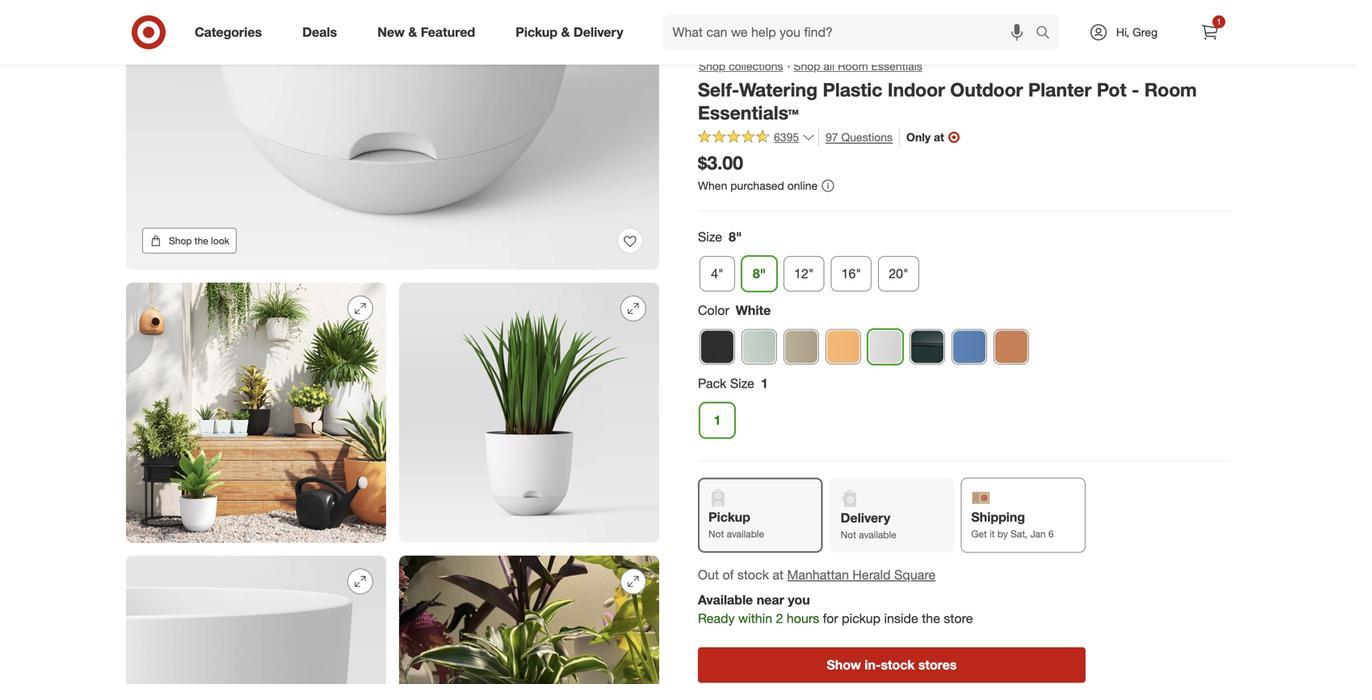 Task type: vqa. For each thing, say whether or not it's contained in the screenshot.
Square
yes



Task type: describe. For each thing, give the bounding box(es) containing it.
97 questions
[[826, 130, 893, 144]]

hi,
[[1117, 25, 1130, 39]]

shipping get it by sat, jan 6
[[971, 510, 1054, 540]]

plastic
[[823, 78, 883, 101]]

0 horizontal spatial 8"
[[729, 229, 742, 245]]

shop the look
[[169, 235, 229, 247]]

0 horizontal spatial at
[[773, 568, 784, 583]]

$3.00
[[698, 151, 743, 174]]

outdoor
[[950, 78, 1023, 101]]

delivery inside delivery not available
[[841, 510, 891, 526]]

new
[[378, 24, 405, 40]]

mindful mint image
[[743, 330, 776, 364]]

hours
[[787, 611, 819, 627]]

8" link
[[742, 256, 777, 292]]

self-watering plastic indoor outdoor planter pot - room essentials™, 3 of 12 image
[[399, 283, 659, 543]]

essentials™
[[698, 102, 799, 124]]

collections
[[729, 59, 783, 73]]

available near you ready within 2 hours for pickup inside the store
[[698, 592, 973, 627]]

97 questions link
[[819, 128, 893, 147]]

0 vertical spatial at
[[934, 130, 945, 144]]

cosmic rust image
[[995, 330, 1029, 364]]

look
[[211, 235, 229, 247]]

What can we help you find? suggestions appear below search field
[[663, 15, 1040, 50]]

it
[[990, 528, 995, 540]]

self-watering plastic indoor outdoor planter pot - room essentials™, 1 of 12 image
[[126, 0, 659, 270]]

delivery not available
[[841, 510, 897, 541]]

12"
[[794, 266, 814, 282]]

self-watering plastic indoor outdoor planter pot - room essentials™, 4 of 12 image
[[126, 556, 386, 684]]

show in-stock stores button
[[698, 648, 1086, 683]]

stores
[[919, 657, 957, 673]]

2
[[776, 611, 783, 627]]

questions
[[842, 130, 893, 144]]

pickup & delivery link
[[502, 15, 644, 50]]

inside
[[884, 611, 919, 627]]

pickup for &
[[516, 24, 558, 40]]

the inside available near you ready within 2 hours for pickup inside the store
[[922, 611, 940, 627]]

show
[[827, 657, 861, 673]]

1 horizontal spatial 1 link
[[1193, 15, 1228, 50]]

not for delivery
[[841, 529, 856, 541]]

of
[[723, 568, 734, 583]]

color
[[698, 303, 729, 318]]

20" link
[[878, 256, 919, 292]]

search
[[1029, 26, 1067, 42]]

search button
[[1029, 15, 1067, 53]]

featured
[[421, 24, 475, 40]]

sat,
[[1011, 528, 1028, 540]]

essentials
[[871, 59, 923, 73]]

1 vertical spatial 1 link
[[700, 403, 735, 439]]

white
[[736, 303, 771, 318]]

within
[[739, 611, 773, 627]]

group containing pack size
[[696, 375, 1231, 445]]

12" link
[[784, 256, 825, 292]]

only
[[907, 130, 931, 144]]

white image
[[869, 330, 903, 364]]

you
[[788, 592, 810, 608]]

1 horizontal spatial 1
[[761, 376, 768, 392]]

store
[[944, 611, 973, 627]]

new & featured
[[378, 24, 475, 40]]

shop collections
[[699, 59, 783, 73]]

ready
[[698, 611, 735, 627]]

jan
[[1031, 528, 1046, 540]]

fern shower image
[[911, 330, 945, 364]]

16" link
[[831, 256, 872, 292]]

pot
[[1097, 78, 1127, 101]]

pack size 1
[[698, 376, 768, 392]]

color white
[[698, 303, 771, 318]]

new & featured link
[[364, 15, 496, 50]]

out of stock at manhattan herald square
[[698, 568, 936, 583]]



Task type: locate. For each thing, give the bounding box(es) containing it.
0 vertical spatial stock
[[738, 568, 769, 583]]

shop for shop collections
[[699, 59, 726, 73]]

watering
[[739, 78, 818, 101]]

show in-stock stores
[[827, 657, 957, 673]]

planter
[[1028, 78, 1092, 101]]

manhattan herald square button
[[787, 566, 936, 585]]

get
[[971, 528, 987, 540]]

1 horizontal spatial not
[[841, 529, 856, 541]]

0 horizontal spatial 1
[[714, 413, 721, 428]]

delivery
[[574, 24, 624, 40], [841, 510, 891, 526]]

8" up "white"
[[753, 266, 766, 282]]

1 link
[[1193, 15, 1228, 50], [700, 403, 735, 439]]

0 horizontal spatial 1 link
[[700, 403, 735, 439]]

at up near
[[773, 568, 784, 583]]

1 vertical spatial 1
[[761, 376, 768, 392]]

1 & from the left
[[408, 24, 417, 40]]

16"
[[842, 266, 861, 282]]

1 vertical spatial at
[[773, 568, 784, 583]]

0 horizontal spatial the
[[195, 235, 208, 247]]

0 horizontal spatial stock
[[738, 568, 769, 583]]

self-watering plastic indoor outdoor planter pot - room essentials™, 2 of 12 image
[[126, 283, 386, 543]]

2 & from the left
[[561, 24, 570, 40]]

1 vertical spatial pickup
[[709, 510, 751, 525]]

at right only
[[934, 130, 945, 144]]

greg
[[1133, 25, 1158, 39]]

ancient stone image
[[785, 330, 818, 364]]

not inside pickup not available
[[709, 528, 724, 540]]

group containing size
[[696, 228, 1231, 298]]

1 horizontal spatial available
[[859, 529, 897, 541]]

0 horizontal spatial shop
[[169, 235, 192, 247]]

1 down the "pack"
[[714, 413, 721, 428]]

-
[[1132, 78, 1140, 101]]

0 horizontal spatial delivery
[[574, 24, 624, 40]]

1 link down the "pack"
[[700, 403, 735, 439]]

pickup
[[516, 24, 558, 40], [709, 510, 751, 525]]

2 vertical spatial 1
[[714, 413, 721, 428]]

in-
[[865, 657, 881, 673]]

hi, greg
[[1117, 25, 1158, 39]]

not
[[709, 528, 724, 540], [841, 529, 856, 541]]

by
[[998, 528, 1008, 540]]

1 horizontal spatial stock
[[881, 657, 915, 673]]

shop for shop the look
[[169, 235, 192, 247]]

stock inside button
[[881, 657, 915, 673]]

room inside the self-watering plastic indoor outdoor planter pot - room essentials™
[[1145, 78, 1197, 101]]

black image
[[701, 330, 734, 364]]

1 group from the top
[[696, 228, 1231, 298]]

0 vertical spatial size
[[698, 229, 722, 245]]

self-
[[698, 78, 739, 101]]

available for pickup
[[727, 528, 764, 540]]

group
[[696, 228, 1231, 298], [696, 375, 1231, 445]]

not inside delivery not available
[[841, 529, 856, 541]]

pickup for not
[[709, 510, 751, 525]]

manhattan
[[787, 568, 849, 583]]

4"
[[711, 266, 724, 282]]

indoor
[[888, 78, 945, 101]]

1 horizontal spatial size
[[730, 376, 755, 392]]

all
[[824, 59, 835, 73]]

sun orange image
[[827, 330, 861, 364]]

& for pickup
[[561, 24, 570, 40]]

shop left all
[[794, 59, 821, 73]]

available inside delivery not available
[[859, 529, 897, 541]]

near
[[757, 592, 784, 608]]

available up the of
[[727, 528, 764, 540]]

shop inside button
[[699, 59, 726, 73]]

shop
[[699, 59, 726, 73], [794, 59, 821, 73], [169, 235, 192, 247]]

herald
[[853, 568, 891, 583]]

room right -
[[1145, 78, 1197, 101]]

shop collections button
[[698, 57, 784, 75]]

pickup not available
[[709, 510, 764, 540]]

not for pickup
[[709, 528, 724, 540]]

1 horizontal spatial &
[[561, 24, 570, 40]]

the
[[195, 235, 208, 247], [922, 611, 940, 627]]

shipping
[[971, 510, 1025, 525]]

available
[[727, 528, 764, 540], [859, 529, 897, 541]]

when
[[698, 179, 727, 193]]

shop up "self-"
[[699, 59, 726, 73]]

0 vertical spatial 1
[[1217, 17, 1222, 27]]

1 right greg
[[1217, 17, 1222, 27]]

1 vertical spatial the
[[922, 611, 940, 627]]

pickup
[[842, 611, 881, 627]]

self-watering plastic indoor outdoor planter pot - room essentials™
[[698, 78, 1197, 124]]

photo from kwhites, 5 of 12 image
[[399, 556, 659, 684]]

purchased
[[731, 179, 784, 193]]

categories link
[[181, 15, 282, 50]]

stock
[[738, 568, 769, 583], [881, 657, 915, 673]]

6395 link
[[698, 128, 815, 148]]

stock right the of
[[738, 568, 769, 583]]

pack
[[698, 376, 727, 392]]

only at
[[907, 130, 945, 144]]

available for delivery
[[859, 529, 897, 541]]

size
[[698, 229, 722, 245], [730, 376, 755, 392]]

1 horizontal spatial pickup
[[709, 510, 751, 525]]

stock for in-
[[881, 657, 915, 673]]

0 vertical spatial pickup
[[516, 24, 558, 40]]

& for new
[[408, 24, 417, 40]]

1 horizontal spatial the
[[922, 611, 940, 627]]

out
[[698, 568, 719, 583]]

1 vertical spatial size
[[730, 376, 755, 392]]

deals
[[302, 24, 337, 40]]

2 group from the top
[[696, 375, 1231, 445]]

0 horizontal spatial available
[[727, 528, 764, 540]]

1 horizontal spatial at
[[934, 130, 945, 144]]

stock left stores at the right
[[881, 657, 915, 673]]

1 vertical spatial delivery
[[841, 510, 891, 526]]

stock for of
[[738, 568, 769, 583]]

shop all room essentials
[[794, 59, 923, 73]]

97
[[826, 130, 838, 144]]

shop for shop all room essentials
[[794, 59, 821, 73]]

1 vertical spatial room
[[1145, 78, 1197, 101]]

0 vertical spatial group
[[696, 228, 1231, 298]]

pickup inside pickup not available
[[709, 510, 751, 525]]

when purchased online
[[698, 179, 818, 193]]

categories
[[195, 24, 262, 40]]

2 horizontal spatial 1
[[1217, 17, 1222, 27]]

0 vertical spatial room
[[838, 59, 868, 73]]

0 horizontal spatial &
[[408, 24, 417, 40]]

shop left look
[[169, 235, 192, 247]]

1 horizontal spatial delivery
[[841, 510, 891, 526]]

shop the look link
[[142, 228, 237, 254]]

0 vertical spatial 1 link
[[1193, 15, 1228, 50]]

1 link right greg
[[1193, 15, 1228, 50]]

1 vertical spatial group
[[696, 375, 1231, 445]]

2 horizontal spatial shop
[[794, 59, 821, 73]]

quilted blue image
[[953, 330, 987, 364]]

available up herald
[[859, 529, 897, 541]]

available inside pickup not available
[[727, 528, 764, 540]]

pickup & delivery
[[516, 24, 624, 40]]

0 vertical spatial the
[[195, 235, 208, 247]]

the inside 'link'
[[195, 235, 208, 247]]

online
[[788, 179, 818, 193]]

1 horizontal spatial shop
[[699, 59, 726, 73]]

0 horizontal spatial pickup
[[516, 24, 558, 40]]

size 8"
[[698, 229, 742, 245]]

1 horizontal spatial 8"
[[753, 266, 766, 282]]

room
[[838, 59, 868, 73], [1145, 78, 1197, 101]]

4" link
[[700, 256, 735, 292]]

0 vertical spatial 8"
[[729, 229, 742, 245]]

size right the "pack"
[[730, 376, 755, 392]]

shop inside 'link'
[[169, 235, 192, 247]]

available
[[698, 592, 753, 608]]

0 horizontal spatial size
[[698, 229, 722, 245]]

20"
[[889, 266, 909, 282]]

1 vertical spatial stock
[[881, 657, 915, 673]]

1 down mindful mint image on the right of page
[[761, 376, 768, 392]]

room up plastic
[[838, 59, 868, 73]]

1 vertical spatial 8"
[[753, 266, 766, 282]]

for
[[823, 611, 838, 627]]

8" up 4" link
[[729, 229, 742, 245]]

the left store
[[922, 611, 940, 627]]

not up manhattan herald square button
[[841, 529, 856, 541]]

not up the out
[[709, 528, 724, 540]]

square
[[894, 568, 936, 583]]

0 horizontal spatial not
[[709, 528, 724, 540]]

the left look
[[195, 235, 208, 247]]

deals link
[[289, 15, 357, 50]]

0 vertical spatial delivery
[[574, 24, 624, 40]]

&
[[408, 24, 417, 40], [561, 24, 570, 40]]

1 horizontal spatial room
[[1145, 78, 1197, 101]]

6
[[1049, 528, 1054, 540]]

6395
[[774, 130, 799, 144]]

0 horizontal spatial room
[[838, 59, 868, 73]]

size up 4"
[[698, 229, 722, 245]]



